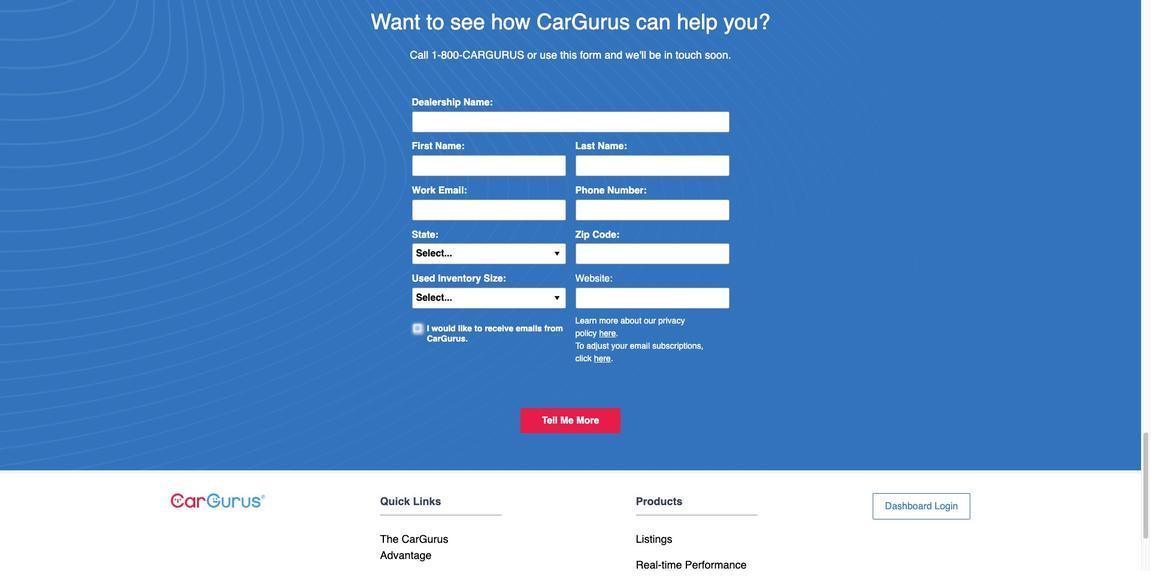 Task type: describe. For each thing, give the bounding box(es) containing it.
real-
[[636, 558, 662, 571]]

click
[[576, 354, 592, 363]]

privacy
[[659, 316, 685, 325]]

phone
[[576, 185, 605, 196]]

here for more
[[599, 328, 616, 338]]

in
[[664, 49, 673, 61]]

tell me more
[[542, 415, 599, 426]]

Phone Number: telephone field
[[576, 199, 730, 220]]

soon.
[[705, 49, 732, 61]]

I would like to receive emails from CarGurus. checkbox
[[414, 323, 422, 331]]

to adjust your email subscriptions, click
[[576, 341, 704, 363]]

name: for first name:
[[435, 141, 465, 152]]

time
[[662, 558, 682, 571]]

cargurus logo link
[[170, 493, 265, 508]]

the cargurus advantage
[[380, 532, 449, 561]]

dashboard login button
[[873, 493, 971, 519]]

last name:
[[576, 141, 627, 152]]

. for adjust
[[611, 354, 613, 363]]

your
[[611, 341, 628, 351]]

adjust
[[587, 341, 609, 351]]

cargurus.
[[427, 334, 468, 343]]

first
[[412, 141, 433, 152]]

to inside i would like to receive emails from cargurus.
[[475, 324, 483, 333]]

here for adjust
[[594, 354, 611, 363]]

cargurus
[[463, 49, 524, 61]]

cargurus logo image
[[170, 493, 265, 508]]

number:
[[608, 185, 647, 196]]

email
[[630, 341, 650, 351]]

we'll
[[626, 49, 646, 61]]

cargurus inside the cargurus advantage
[[402, 532, 449, 545]]

real-time performance
[[636, 558, 747, 571]]

call 1-800-cargurus or use this form and we'll be in touch soon.
[[410, 49, 732, 61]]

state:
[[412, 229, 439, 240]]

advantage
[[380, 549, 432, 561]]

inventory
[[438, 273, 481, 284]]

zip code:
[[576, 229, 620, 240]]

here . for more
[[599, 328, 618, 338]]

more
[[577, 415, 599, 426]]

performance
[[685, 558, 747, 571]]

help
[[677, 10, 718, 34]]

tell me more button
[[520, 408, 621, 433]]

i would like to receive emails from cargurus.
[[427, 324, 563, 343]]

form
[[580, 49, 602, 61]]

and
[[605, 49, 623, 61]]

. for more
[[616, 328, 618, 338]]

touch
[[676, 49, 702, 61]]

last
[[576, 141, 595, 152]]

Zip Code: text field
[[576, 244, 730, 265]]

login
[[935, 501, 958, 511]]

the cargurus advantage link
[[380, 532, 449, 561]]

first name:
[[412, 141, 465, 152]]

me
[[561, 415, 574, 426]]

i
[[427, 324, 429, 333]]

here . for adjust
[[594, 354, 613, 363]]

tell
[[542, 415, 558, 426]]

Work Email: email field
[[412, 199, 566, 220]]

subscriptions,
[[652, 341, 704, 351]]

how
[[491, 10, 531, 34]]



Task type: vqa. For each thing, say whether or not it's contained in the screenshot.
manually).
no



Task type: locate. For each thing, give the bounding box(es) containing it.
see
[[450, 10, 485, 34]]

1 vertical spatial here link
[[594, 354, 611, 363]]

here link for adjust
[[594, 354, 611, 363]]

email:
[[438, 185, 467, 196]]

1 vertical spatial here
[[594, 354, 611, 363]]

our
[[644, 316, 656, 325]]

work email:
[[412, 185, 467, 196]]

zip
[[576, 229, 590, 240]]

0 vertical spatial here .
[[599, 328, 618, 338]]

1 vertical spatial .
[[611, 354, 613, 363]]

you?
[[724, 10, 771, 34]]

0 vertical spatial here
[[599, 328, 616, 338]]

here . down more
[[599, 328, 618, 338]]

learn
[[576, 316, 597, 325]]

cargurus up form
[[537, 10, 630, 34]]

dashboard login
[[885, 501, 958, 511]]

dealership
[[412, 97, 461, 108]]

like
[[458, 324, 472, 333]]

to
[[426, 10, 444, 34], [475, 324, 483, 333]]

want to see how cargurus can help you?
[[371, 10, 771, 34]]

1 vertical spatial to
[[475, 324, 483, 333]]

from
[[545, 324, 563, 333]]

to left see
[[426, 10, 444, 34]]

Last Name: text field
[[576, 155, 730, 176]]

code:
[[593, 229, 620, 240]]

name: right the "first"
[[435, 141, 465, 152]]

or
[[527, 49, 537, 61]]

can
[[636, 10, 671, 34]]

1 horizontal spatial cargurus
[[537, 10, 630, 34]]

be
[[649, 49, 661, 61]]

used
[[412, 273, 435, 284]]

quick links
[[380, 495, 441, 507]]

used inventory size:
[[412, 273, 506, 284]]

800-
[[441, 49, 463, 61]]

phone number:
[[576, 185, 647, 196]]

Dealership Name: text field
[[412, 111, 730, 132]]

call
[[410, 49, 429, 61]]

here .
[[599, 328, 618, 338], [594, 354, 613, 363]]

to
[[576, 341, 584, 351]]

size:
[[484, 273, 506, 284]]

cargurus up advantage
[[402, 532, 449, 545]]

1 horizontal spatial .
[[616, 328, 618, 338]]

here down adjust
[[594, 354, 611, 363]]

name: right "dealership"
[[464, 97, 493, 108]]

to right like
[[475, 324, 483, 333]]

0 vertical spatial cargurus
[[537, 10, 630, 34]]

1 vertical spatial here .
[[594, 354, 613, 363]]

1 vertical spatial cargurus
[[402, 532, 449, 545]]

here down more
[[599, 328, 616, 338]]

more
[[599, 316, 618, 325]]

learn more about our privacy policy
[[576, 316, 685, 338]]

website:
[[576, 273, 613, 284]]

0 vertical spatial here link
[[599, 328, 616, 338]]

use
[[540, 49, 557, 61]]

here
[[599, 328, 616, 338], [594, 354, 611, 363]]

1 horizontal spatial to
[[475, 324, 483, 333]]

.
[[616, 328, 618, 338], [611, 354, 613, 363]]

receive
[[485, 324, 514, 333]]

want
[[371, 10, 420, 34]]

work
[[412, 185, 436, 196]]

quick
[[380, 495, 410, 507]]

0 horizontal spatial to
[[426, 10, 444, 34]]

name: right last
[[598, 141, 627, 152]]

dashboard
[[885, 501, 932, 511]]

would
[[432, 324, 456, 333]]

here link down adjust
[[594, 354, 611, 363]]

listings
[[636, 532, 673, 545]]

here link
[[599, 328, 616, 338], [594, 354, 611, 363]]

. down your
[[611, 354, 613, 363]]

name:
[[464, 97, 493, 108], [435, 141, 465, 152], [598, 141, 627, 152]]

the
[[380, 532, 399, 545]]

name: for dealership name:
[[464, 97, 493, 108]]

real-time performance link
[[636, 558, 747, 571]]

cargurus
[[537, 10, 630, 34], [402, 532, 449, 545]]

. up your
[[616, 328, 618, 338]]

dealership name:
[[412, 97, 493, 108]]

products
[[636, 495, 683, 507]]

emails
[[516, 324, 542, 333]]

Website: url field
[[576, 288, 730, 309]]

listings link
[[636, 532, 673, 545]]

about
[[621, 316, 642, 325]]

0 vertical spatial to
[[426, 10, 444, 34]]

here link down more
[[599, 328, 616, 338]]

0 horizontal spatial .
[[611, 354, 613, 363]]

0 vertical spatial .
[[616, 328, 618, 338]]

name: for last name:
[[598, 141, 627, 152]]

here . down adjust
[[594, 354, 613, 363]]

First Name: text field
[[412, 155, 566, 176]]

this
[[560, 49, 577, 61]]

1-
[[432, 49, 441, 61]]

here link for more
[[599, 328, 616, 338]]

policy
[[576, 328, 597, 338]]

0 horizontal spatial cargurus
[[402, 532, 449, 545]]

links
[[413, 495, 441, 507]]



